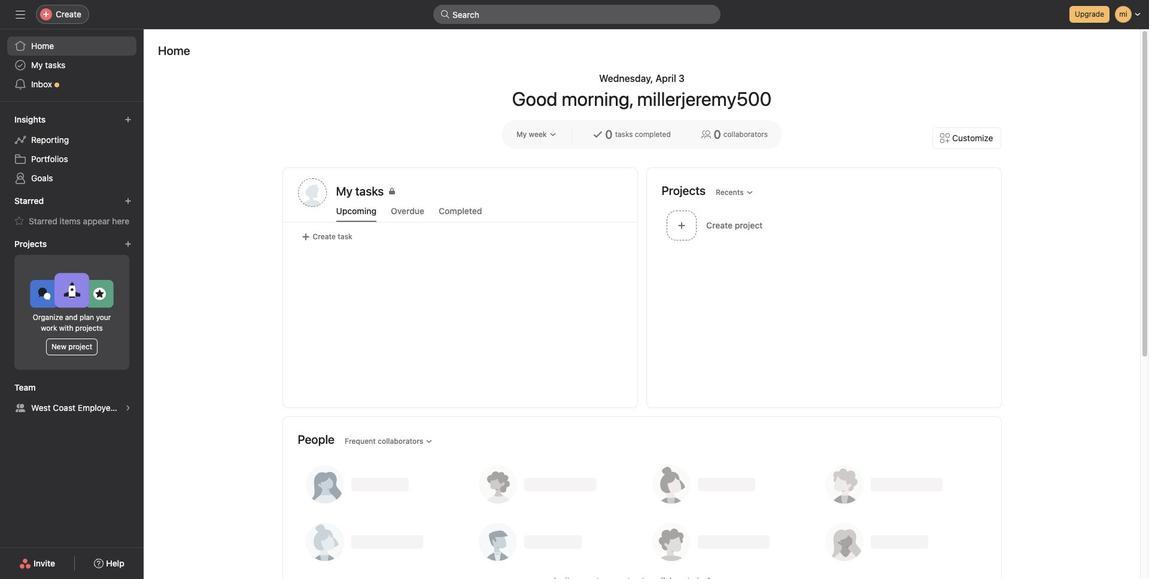 Task type: vqa. For each thing, say whether or not it's contained in the screenshot.
"New insights" image
yes



Task type: describe. For each thing, give the bounding box(es) containing it.
add profile photo image
[[298, 178, 327, 207]]

see details, west coast employees image
[[125, 405, 132, 412]]

new insights image
[[125, 116, 132, 123]]

projects element
[[0, 233, 144, 377]]

starred element
[[0, 190, 144, 233]]



Task type: locate. For each thing, give the bounding box(es) containing it.
global element
[[0, 29, 144, 101]]

add items to starred image
[[125, 198, 132, 205]]

teams element
[[0, 377, 144, 420]]

Search tasks, projects, and more text field
[[433, 5, 721, 24]]

insights element
[[0, 109, 144, 190]]

new project or portfolio image
[[125, 241, 132, 248]]

prominent image
[[441, 10, 450, 19]]

hide sidebar image
[[16, 10, 25, 19]]

None field
[[433, 5, 721, 24]]



